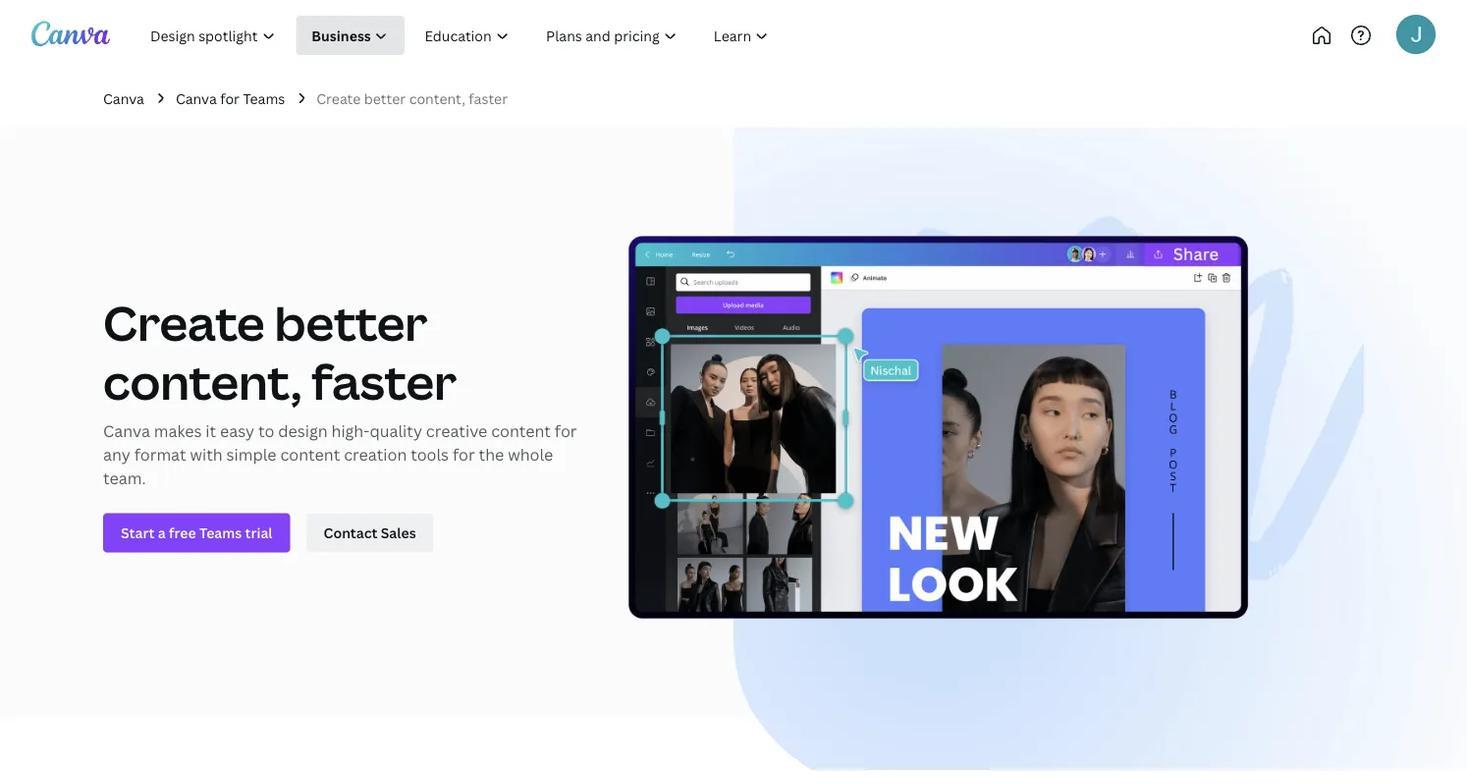 Task type: describe. For each thing, give the bounding box(es) containing it.
faster for create better content, faster canva makes it easy to design high-quality creative content for any format with simple content creation tools for the whole team.
[[312, 349, 457, 413]]

to
[[258, 420, 274, 441]]

canva for teams link
[[176, 87, 285, 109]]

teams
[[243, 89, 285, 108]]

create better content, faster canva makes it easy to design high-quality creative content for any format with simple content creation tools for the whole team.
[[103, 290, 577, 488]]

for inside 'canva for teams' link
[[220, 89, 240, 108]]

create better content, faster
[[317, 89, 508, 108]]

any
[[103, 443, 130, 465]]

0 horizontal spatial content
[[280, 443, 340, 465]]

2 horizontal spatial for
[[555, 420, 577, 441]]

format
[[134, 443, 186, 465]]

canva for canva for teams
[[176, 89, 217, 108]]

canva for canva
[[103, 89, 144, 108]]

content, for create better content, faster canva makes it easy to design high-quality creative content for any format with simple content creation tools for the whole team.
[[103, 349, 302, 413]]

canva link
[[103, 87, 144, 109]]

creative
[[426, 420, 488, 441]]

1 horizontal spatial content
[[491, 420, 551, 441]]

faster for create better content, faster
[[469, 89, 508, 108]]

design
[[278, 420, 328, 441]]

high-
[[332, 420, 370, 441]]

canva for teams
[[176, 89, 285, 108]]



Task type: locate. For each thing, give the bounding box(es) containing it.
2 vertical spatial for
[[453, 443, 475, 465]]

1 vertical spatial for
[[555, 420, 577, 441]]

with
[[190, 443, 223, 465]]

makes
[[154, 420, 202, 441]]

for
[[220, 89, 240, 108], [555, 420, 577, 441], [453, 443, 475, 465]]

create for create better content, faster
[[317, 89, 361, 108]]

canva inside create better content, faster canva makes it easy to design high-quality creative content for any format with simple content creation tools for the whole team.
[[103, 420, 150, 441]]

0 horizontal spatial faster
[[312, 349, 457, 413]]

better for create better content, faster canva makes it easy to design high-quality creative content for any format with simple content creation tools for the whole team.
[[275, 290, 428, 355]]

easy
[[220, 420, 254, 441]]

0 vertical spatial better
[[364, 89, 406, 108]]

creation
[[344, 443, 407, 465]]

1 vertical spatial faster
[[312, 349, 457, 413]]

faster
[[469, 89, 508, 108], [312, 349, 457, 413]]

content, inside create better content, faster canva makes it easy to design high-quality creative content for any format with simple content creation tools for the whole team.
[[103, 349, 302, 413]]

0 vertical spatial create
[[317, 89, 361, 108]]

quality
[[370, 420, 422, 441]]

0 vertical spatial content,
[[409, 89, 466, 108]]

tools
[[411, 443, 449, 465]]

faster down top level navigation element at the top of page
[[469, 89, 508, 108]]

1 horizontal spatial faster
[[469, 89, 508, 108]]

canva
[[103, 89, 144, 108], [176, 89, 217, 108], [103, 420, 150, 441]]

1 horizontal spatial for
[[453, 443, 475, 465]]

better inside create better content, faster canva makes it easy to design high-quality creative content for any format with simple content creation tools for the whole team.
[[275, 290, 428, 355]]

faster inside create better content, faster canva makes it easy to design high-quality creative content for any format with simple content creation tools for the whole team.
[[312, 349, 457, 413]]

content down design at the left bottom of the page
[[280, 443, 340, 465]]

1 vertical spatial content
[[280, 443, 340, 465]]

simple
[[226, 443, 277, 465]]

create
[[317, 89, 361, 108], [103, 290, 265, 355]]

0 horizontal spatial create
[[103, 290, 265, 355]]

it
[[206, 420, 216, 441]]

faster up the quality
[[312, 349, 457, 413]]

content, down top level navigation element at the top of page
[[409, 89, 466, 108]]

content, for create better content, faster
[[409, 89, 466, 108]]

0 vertical spatial content
[[491, 420, 551, 441]]

create for create better content, faster canva makes it easy to design high-quality creative content for any format with simple content creation tools for the whole team.
[[103, 290, 265, 355]]

top level navigation element
[[134, 16, 852, 55]]

better for create better content, faster
[[364, 89, 406, 108]]

create inside create better content, faster canva makes it easy to design high-quality creative content for any format with simple content creation tools for the whole team.
[[103, 290, 265, 355]]

1 vertical spatial better
[[275, 290, 428, 355]]

1 horizontal spatial content,
[[409, 89, 466, 108]]

better
[[364, 89, 406, 108], [275, 290, 428, 355]]

whole
[[508, 443, 553, 465]]

the
[[479, 443, 504, 465]]

0 horizontal spatial for
[[220, 89, 240, 108]]

1 vertical spatial content,
[[103, 349, 302, 413]]

team.
[[103, 467, 146, 488]]

content up whole
[[491, 420, 551, 441]]

content,
[[409, 89, 466, 108], [103, 349, 302, 413]]

0 vertical spatial for
[[220, 89, 240, 108]]

content, up it
[[103, 349, 302, 413]]

1 horizontal spatial create
[[317, 89, 361, 108]]

0 horizontal spatial content,
[[103, 349, 302, 413]]

1 vertical spatial create
[[103, 290, 265, 355]]

content
[[491, 420, 551, 441], [280, 443, 340, 465]]

0 vertical spatial faster
[[469, 89, 508, 108]]



Task type: vqa. For each thing, say whether or not it's contained in the screenshot.
top faster
yes



